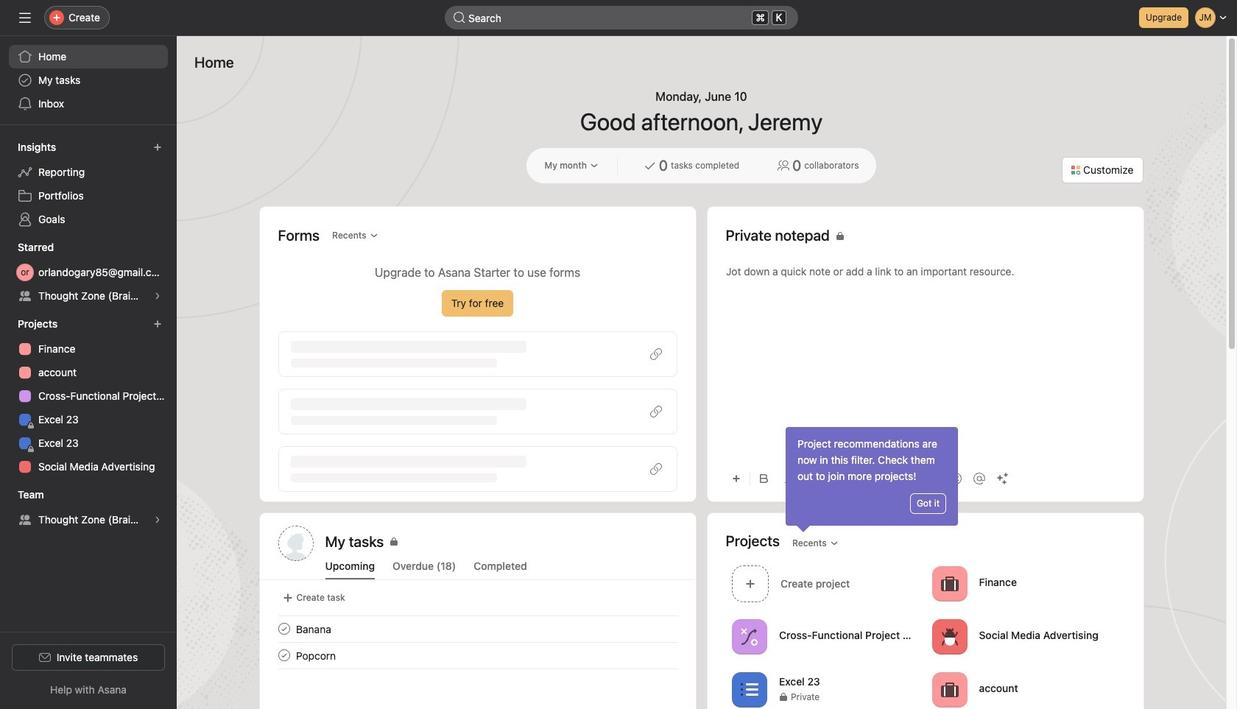 Task type: describe. For each thing, give the bounding box(es) containing it.
Mark complete checkbox
[[275, 647, 293, 664]]

strikethrough image
[[830, 474, 838, 483]]

bold image
[[759, 474, 768, 483]]

numbered list image
[[900, 474, 909, 483]]

Mark complete checkbox
[[275, 620, 293, 638]]

new insights image
[[153, 143, 162, 152]]

line_and_symbols image
[[741, 628, 758, 646]]

see details, thought zone (brainstorm space) image inside teams element
[[153, 516, 162, 524]]

insert an object image
[[732, 474, 741, 483]]

insights element
[[0, 134, 177, 234]]

link image
[[924, 474, 933, 483]]

add profile photo image
[[278, 526, 313, 561]]

new project or portfolio image
[[153, 320, 162, 328]]

briefcase image
[[940, 681, 958, 699]]

mark complete image
[[275, 647, 293, 664]]

or image
[[21, 264, 29, 281]]

see details, thought zone (brainstorm space) image inside 'starred' element
[[153, 292, 162, 300]]

projects element
[[0, 311, 177, 482]]



Task type: locate. For each thing, give the bounding box(es) containing it.
Search tasks, projects, and more text field
[[445, 6, 798, 29]]

toolbar
[[726, 462, 1125, 495]]

at mention image
[[973, 473, 985, 485]]

list image
[[741, 681, 758, 699]]

2 see details, thought zone (brainstorm space) image from the top
[[153, 516, 162, 524]]

tooltip
[[786, 427, 958, 530]]

hide sidebar image
[[19, 12, 31, 24]]

starred element
[[0, 234, 177, 311]]

1 vertical spatial see details, thought zone (brainstorm space) image
[[153, 516, 162, 524]]

teams element
[[0, 482, 177, 535]]

code image
[[853, 474, 862, 483]]

bulleted list image
[[877, 474, 886, 483]]

None field
[[445, 6, 798, 29]]

global element
[[0, 36, 177, 124]]

mark complete image
[[275, 620, 293, 638]]

see details, thought zone (brainstorm space) image
[[153, 292, 162, 300], [153, 516, 162, 524]]

underline image
[[806, 474, 815, 483]]

briefcase image
[[940, 575, 958, 592]]

italics image
[[782, 474, 791, 483]]

0 vertical spatial see details, thought zone (brainstorm space) image
[[153, 292, 162, 300]]

1 see details, thought zone (brainstorm space) image from the top
[[153, 292, 162, 300]]

isinverse image
[[454, 12, 465, 24]]

list item
[[260, 642, 696, 669]]

bug image
[[940, 628, 958, 646]]



Task type: vqa. For each thing, say whether or not it's contained in the screenshot.
Numbered List icon
yes



